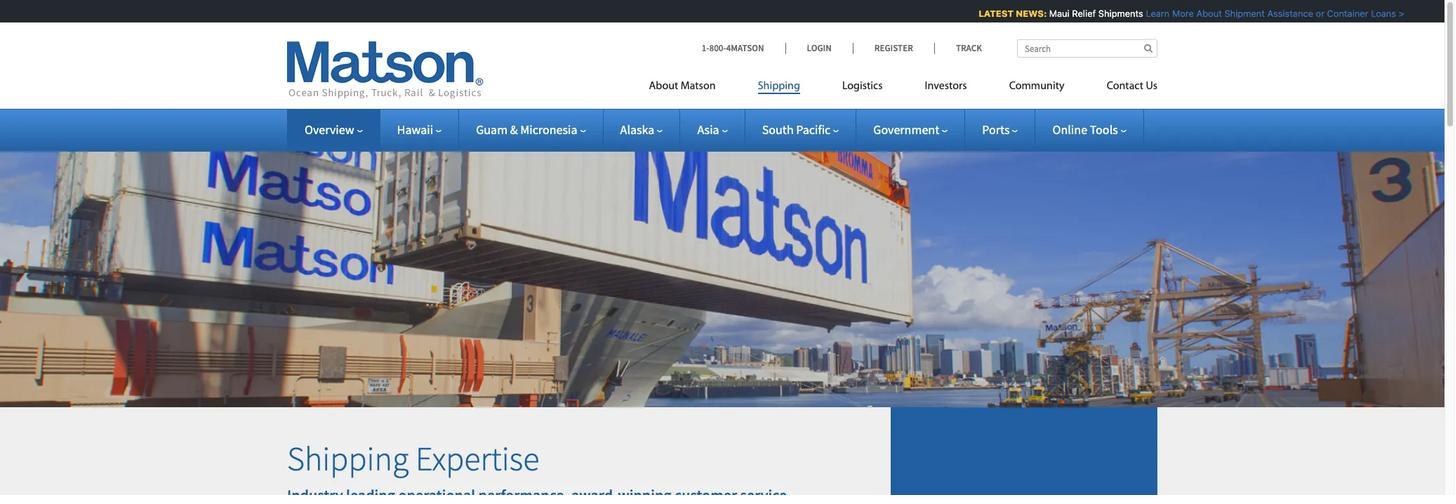 Task type: locate. For each thing, give the bounding box(es) containing it.
hawaii
[[397, 121, 433, 138]]

track link
[[935, 42, 982, 54]]

overview link
[[305, 121, 363, 138]]

alaska
[[621, 121, 655, 138]]

or
[[1311, 8, 1319, 19]]

latest news: maui relief shipments learn more about shipment assistance or container loans >
[[973, 8, 1399, 19]]

about left matson
[[649, 81, 679, 92]]

investors
[[925, 81, 967, 92]]

shipping expertise
[[287, 437, 540, 479]]

shipping
[[758, 81, 801, 92], [287, 437, 409, 479]]

hawaii link
[[397, 121, 442, 138]]

blue matson logo with ocean, shipping, truck, rail and logistics written beneath it. image
[[287, 41, 484, 99]]

ports link
[[983, 121, 1019, 138]]

Search search field
[[1018, 39, 1158, 58]]

south
[[762, 121, 794, 138]]

section
[[874, 407, 1176, 495]]

1 horizontal spatial about
[[1191, 8, 1217, 19]]

1 vertical spatial about
[[649, 81, 679, 92]]

guam & micronesia link
[[476, 121, 586, 138]]

0 vertical spatial shipping
[[758, 81, 801, 92]]

news:
[[1010, 8, 1041, 19]]

pacific
[[797, 121, 831, 138]]

contact us
[[1107, 81, 1158, 92]]

investors link
[[904, 74, 989, 103]]

us
[[1146, 81, 1158, 92]]

expertise
[[416, 437, 540, 479]]

government link
[[874, 121, 948, 138]]

latest
[[973, 8, 1008, 19]]

relief
[[1067, 8, 1090, 19]]

register
[[875, 42, 914, 54]]

tools
[[1090, 121, 1119, 138]]

shipping for shipping expertise
[[287, 437, 409, 479]]

1 horizontal spatial shipping
[[758, 81, 801, 92]]

about matson link
[[649, 74, 737, 103]]

>
[[1393, 8, 1399, 19]]

more
[[1167, 8, 1189, 19]]

0 horizontal spatial about
[[649, 81, 679, 92]]

government
[[874, 121, 940, 138]]

container
[[1322, 8, 1363, 19]]

guam
[[476, 121, 508, 138]]

online tools link
[[1053, 121, 1127, 138]]

about
[[1191, 8, 1217, 19], [649, 81, 679, 92]]

None search field
[[1018, 39, 1158, 58]]

online tools
[[1053, 121, 1119, 138]]

south pacific
[[762, 121, 831, 138]]

asia link
[[698, 121, 728, 138]]

1 vertical spatial shipping
[[287, 437, 409, 479]]

shipping link
[[737, 74, 822, 103]]

shipping inside the shipping link
[[758, 81, 801, 92]]

logistics link
[[822, 74, 904, 103]]

0 horizontal spatial shipping
[[287, 437, 409, 479]]

0 vertical spatial about
[[1191, 8, 1217, 19]]

about right more
[[1191, 8, 1217, 19]]



Task type: vqa. For each thing, say whether or not it's contained in the screenshot.
1- at top
yes



Task type: describe. For each thing, give the bounding box(es) containing it.
asia
[[698, 121, 720, 138]]

about matson
[[649, 81, 716, 92]]

ports
[[983, 121, 1010, 138]]

contact us link
[[1086, 74, 1158, 103]]

alaska link
[[621, 121, 663, 138]]

search image
[[1145, 44, 1153, 53]]

shipment
[[1219, 8, 1259, 19]]

1-800-4matson link
[[702, 42, 786, 54]]

matson
[[681, 81, 716, 92]]

learn more about shipment assistance or container loans > link
[[1140, 8, 1399, 19]]

micronesia
[[521, 121, 578, 138]]

south pacific link
[[762, 121, 839, 138]]

online
[[1053, 121, 1088, 138]]

learn
[[1140, 8, 1164, 19]]

track
[[956, 42, 982, 54]]

guam & micronesia
[[476, 121, 578, 138]]

1-
[[702, 42, 710, 54]]

top menu navigation
[[649, 74, 1158, 103]]

banner image
[[0, 129, 1445, 407]]

loans
[[1366, 8, 1391, 19]]

800-
[[710, 42, 727, 54]]

register link
[[853, 42, 935, 54]]

1-800-4matson
[[702, 42, 764, 54]]

maui
[[1044, 8, 1064, 19]]

login link
[[786, 42, 853, 54]]

4matson
[[727, 42, 764, 54]]

login
[[807, 42, 832, 54]]

shipments
[[1093, 8, 1138, 19]]

shipping for shipping
[[758, 81, 801, 92]]

community link
[[989, 74, 1086, 103]]

overview
[[305, 121, 354, 138]]

community
[[1010, 81, 1065, 92]]

&
[[510, 121, 518, 138]]

logistics
[[843, 81, 883, 92]]

assistance
[[1262, 8, 1308, 19]]

about inside about matson link
[[649, 81, 679, 92]]

contact
[[1107, 81, 1144, 92]]



